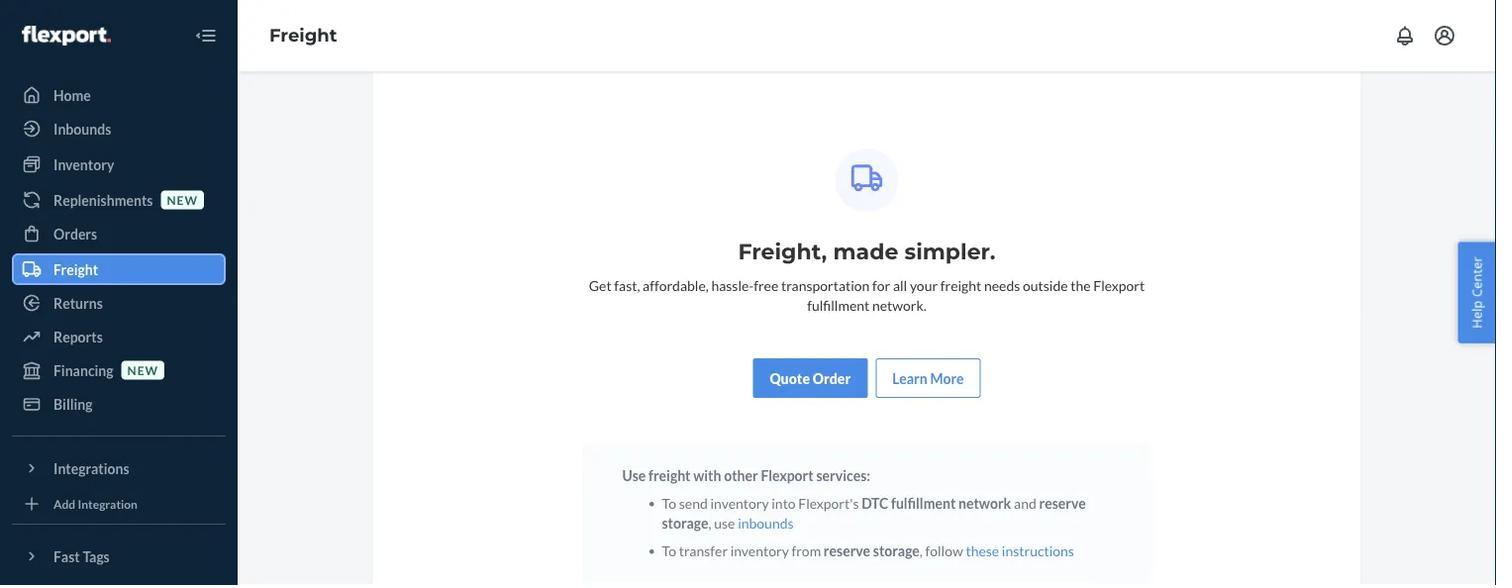Task type: describe. For each thing, give the bounding box(es) containing it.
to send inventory into flexport's dtc fulfillment network and
[[662, 495, 1039, 511]]

to transfer inventory from reserve storage , follow these instructions
[[662, 542, 1074, 559]]

reserve storage
[[662, 495, 1086, 531]]

inbounds
[[738, 514, 794, 531]]

instructions
[[1002, 542, 1074, 559]]

add
[[53, 497, 75, 511]]

1 vertical spatial freight
[[53, 261, 98, 278]]

open account menu image
[[1433, 24, 1457, 48]]

get fast, affordable, hassle-free transportation for all your freight needs outside the flexport fulfillment network.
[[589, 277, 1145, 313]]

and
[[1014, 495, 1037, 511]]

to for to transfer inventory from reserve storage , follow these instructions
[[662, 542, 676, 559]]

flexport inside get fast, affordable, hassle-free transportation for all your freight needs outside the flexport fulfillment network.
[[1094, 277, 1145, 294]]

with
[[693, 467, 721, 484]]

0 horizontal spatial ,
[[709, 514, 712, 531]]

add integration
[[53, 497, 138, 511]]

network.
[[872, 297, 927, 313]]

inventory link
[[12, 149, 226, 180]]

freight, made simpler.
[[738, 238, 996, 265]]

network
[[959, 495, 1011, 511]]

use
[[622, 467, 646, 484]]

0 horizontal spatial freight link
[[12, 253, 226, 285]]

1 horizontal spatial fulfillment
[[891, 495, 956, 511]]

services:
[[816, 467, 870, 484]]

inventory for send
[[710, 495, 769, 511]]

follow
[[925, 542, 963, 559]]

inbounds button
[[738, 513, 794, 533]]

replenishments
[[53, 192, 153, 208]]

made
[[833, 238, 898, 265]]

quote
[[770, 370, 810, 387]]

get
[[589, 277, 612, 294]]

other
[[724, 467, 758, 484]]

to for to send inventory into flexport's dtc fulfillment network and
[[662, 495, 676, 511]]

learn more button
[[892, 368, 964, 388]]

1 vertical spatial ,
[[920, 542, 923, 559]]

1 vertical spatial storage
[[873, 542, 920, 559]]

returns
[[53, 295, 103, 311]]

the
[[1071, 277, 1091, 294]]

1 vertical spatial flexport
[[761, 467, 814, 484]]

reserve inside the reserve storage
[[1039, 495, 1086, 511]]

quote order button
[[753, 358, 868, 398]]

integrations button
[[12, 453, 226, 484]]

quote order
[[770, 370, 851, 387]]

learn more link
[[876, 358, 981, 398]]

0 vertical spatial freight link
[[269, 24, 337, 46]]

simpler.
[[905, 238, 996, 265]]

inventory
[[53, 156, 114, 173]]

free
[[754, 277, 779, 294]]

help center button
[[1458, 242, 1496, 343]]

send
[[679, 495, 708, 511]]

center
[[1468, 257, 1486, 297]]

1 horizontal spatial freight
[[269, 24, 337, 46]]

close navigation image
[[194, 24, 218, 48]]

financing
[[53, 362, 113, 379]]

learn more
[[892, 370, 964, 387]]

integrations
[[53, 460, 129, 477]]

reports
[[53, 328, 103, 345]]



Task type: vqa. For each thing, say whether or not it's contained in the screenshot.
tab
no



Task type: locate. For each thing, give the bounding box(es) containing it.
0 vertical spatial freight
[[940, 277, 982, 294]]

order
[[813, 370, 851, 387]]

home link
[[12, 79, 226, 111]]

fulfillment right dtc
[[891, 495, 956, 511]]

learn
[[892, 370, 928, 387]]

transfer
[[679, 542, 728, 559]]

freight down simpler.
[[940, 277, 982, 294]]

flexport
[[1094, 277, 1145, 294], [761, 467, 814, 484]]

help
[[1468, 301, 1486, 329]]

your
[[910, 277, 938, 294]]

home
[[53, 87, 91, 103]]

orders
[[53, 225, 97, 242]]

inventory up , use inbounds
[[710, 495, 769, 511]]

freight
[[940, 277, 982, 294], [649, 467, 691, 484]]

orders link
[[12, 218, 226, 250]]

0 vertical spatial freight
[[269, 24, 337, 46]]

1 to from the top
[[662, 495, 676, 511]]

storage down the reserve storage
[[873, 542, 920, 559]]

, left use
[[709, 514, 712, 531]]

flexport logo image
[[22, 26, 111, 46]]

1 horizontal spatial ,
[[920, 542, 923, 559]]

dtc
[[862, 495, 889, 511]]

billing link
[[12, 388, 226, 420]]

0 horizontal spatial freight
[[53, 261, 98, 278]]

to left "send" on the left of the page
[[662, 495, 676, 511]]

inventory
[[710, 495, 769, 511], [731, 542, 789, 559]]

freight,
[[738, 238, 827, 265]]

add integration link
[[12, 492, 226, 516]]

new
[[167, 193, 198, 207], [127, 363, 159, 377]]

needs
[[984, 277, 1020, 294]]

freight up the returns
[[53, 261, 98, 278]]

, use inbounds
[[709, 514, 794, 531]]

flexport up into
[[761, 467, 814, 484]]

fast
[[53, 548, 80, 565]]

fast tags button
[[12, 541, 226, 572]]

reports link
[[12, 321, 226, 353]]

,
[[709, 514, 712, 531], [920, 542, 923, 559]]

affordable,
[[643, 277, 709, 294]]

0 horizontal spatial flexport
[[761, 467, 814, 484]]

, left follow
[[920, 542, 923, 559]]

from
[[792, 542, 821, 559]]

fulfillment
[[807, 297, 870, 313], [891, 495, 956, 511]]

new for financing
[[127, 363, 159, 377]]

freight right use
[[649, 467, 691, 484]]

1 horizontal spatial new
[[167, 193, 198, 207]]

storage
[[662, 514, 709, 531], [873, 542, 920, 559]]

0 vertical spatial new
[[167, 193, 198, 207]]

use freight with other flexport services:
[[622, 467, 870, 484]]

0 horizontal spatial reserve
[[824, 542, 871, 559]]

flexport right the
[[1094, 277, 1145, 294]]

inventory down "inbounds"
[[731, 542, 789, 559]]

help center
[[1468, 257, 1486, 329]]

1 vertical spatial to
[[662, 542, 676, 559]]

fast,
[[614, 277, 640, 294]]

0 vertical spatial storage
[[662, 514, 709, 531]]

freight right close navigation image
[[269, 24, 337, 46]]

all
[[893, 277, 907, 294]]

reserve right from
[[824, 542, 871, 559]]

freight link right close navigation image
[[269, 24, 337, 46]]

these instructions button
[[966, 541, 1074, 560]]

0 vertical spatial ,
[[709, 514, 712, 531]]

storage inside the reserve storage
[[662, 514, 709, 531]]

1 vertical spatial freight
[[649, 467, 691, 484]]

1 vertical spatial fulfillment
[[891, 495, 956, 511]]

0 horizontal spatial freight
[[649, 467, 691, 484]]

for
[[872, 277, 890, 294]]

0 vertical spatial fulfillment
[[807, 297, 870, 313]]

billing
[[53, 396, 93, 412]]

2 to from the top
[[662, 542, 676, 559]]

freight link up returns link
[[12, 253, 226, 285]]

0 horizontal spatial storage
[[662, 514, 709, 531]]

integration
[[78, 497, 138, 511]]

inbounds link
[[12, 113, 226, 145]]

more
[[930, 370, 964, 387]]

fulfillment inside get fast, affordable, hassle-free transportation for all your freight needs outside the flexport fulfillment network.
[[807, 297, 870, 313]]

freight link
[[269, 24, 337, 46], [12, 253, 226, 285]]

reserve
[[1039, 495, 1086, 511], [824, 542, 871, 559]]

1 vertical spatial new
[[127, 363, 159, 377]]

hassle-
[[711, 277, 754, 294]]

0 vertical spatial flexport
[[1094, 277, 1145, 294]]

0 horizontal spatial new
[[127, 363, 159, 377]]

fast tags
[[53, 548, 110, 565]]

1 vertical spatial inventory
[[731, 542, 789, 559]]

outside
[[1023, 277, 1068, 294]]

1 vertical spatial freight link
[[12, 253, 226, 285]]

1 horizontal spatial storage
[[873, 542, 920, 559]]

into
[[772, 495, 796, 511]]

new down reports link
[[127, 363, 159, 377]]

these
[[966, 542, 999, 559]]

use
[[714, 514, 735, 531]]

1 horizontal spatial reserve
[[1039, 495, 1086, 511]]

freight inside get fast, affordable, hassle-free transportation for all your freight needs outside the flexport fulfillment network.
[[940, 277, 982, 294]]

storage down "send" on the left of the page
[[662, 514, 709, 531]]

1 horizontal spatial flexport
[[1094, 277, 1145, 294]]

freight
[[269, 24, 337, 46], [53, 261, 98, 278]]

tags
[[83, 548, 110, 565]]

0 vertical spatial to
[[662, 495, 676, 511]]

1 horizontal spatial freight
[[940, 277, 982, 294]]

1 vertical spatial reserve
[[824, 542, 871, 559]]

reserve right and in the bottom of the page
[[1039, 495, 1086, 511]]

flexport's
[[798, 495, 859, 511]]

0 vertical spatial inventory
[[710, 495, 769, 511]]

to
[[662, 495, 676, 511], [662, 542, 676, 559]]

returns link
[[12, 287, 226, 319]]

new up the orders link
[[167, 193, 198, 207]]

transportation
[[781, 277, 870, 294]]

0 vertical spatial reserve
[[1039, 495, 1086, 511]]

inbounds
[[53, 120, 111, 137]]

to left transfer
[[662, 542, 676, 559]]

inventory for transfer
[[731, 542, 789, 559]]

0 horizontal spatial fulfillment
[[807, 297, 870, 313]]

1 horizontal spatial freight link
[[269, 24, 337, 46]]

fulfillment down "transportation"
[[807, 297, 870, 313]]

open notifications image
[[1393, 24, 1417, 48]]

new for replenishments
[[167, 193, 198, 207]]



